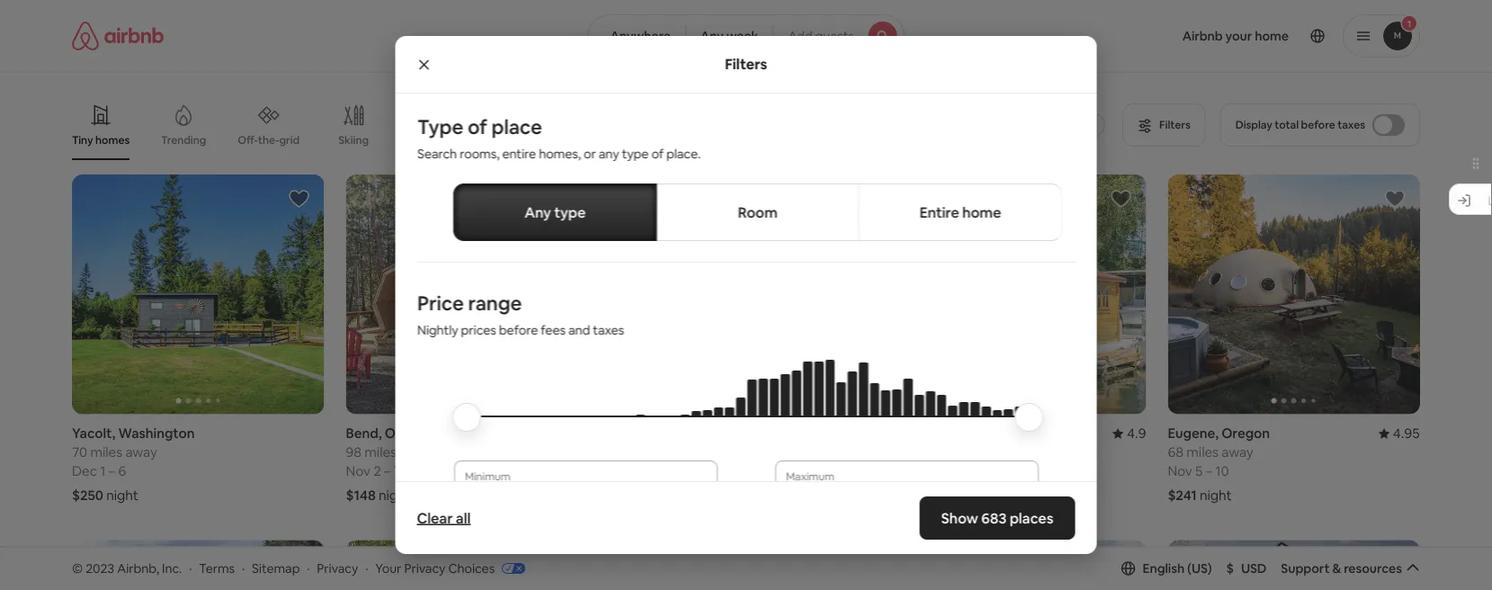 Task type: vqa. For each thing, say whether or not it's contained in the screenshot.
the leftmost 5.0
no



Task type: describe. For each thing, give the bounding box(es) containing it.
68
[[1168, 444, 1184, 461]]

show 683 places link
[[920, 497, 1075, 540]]

portland, oregon 50 miles away nov 15 – 20 $132 night
[[894, 425, 1003, 504]]

display
[[1236, 118, 1273, 132]]

inc.
[[162, 560, 182, 576]]

2023
[[86, 560, 114, 576]]

0 horizontal spatial of
[[467, 114, 487, 139]]

show 683 places
[[941, 509, 1054, 527]]

tiny homes
[[72, 133, 130, 147]]

entire home
[[919, 203, 1001, 221]]

&
[[1333, 560, 1341, 576]]

bend, oregon 98 miles away nov 2 – 7 $148 night
[[346, 425, 433, 504]]

– inside 56 miles away nov 11 – 16
[[662, 462, 668, 480]]

night for 7
[[379, 487, 411, 504]]

add guests button
[[773, 14, 905, 58]]

guests
[[815, 28, 854, 44]]

miles for portland,
[[912, 444, 945, 461]]

place.
[[666, 146, 700, 162]]

night for 6
[[106, 487, 138, 504]]

omg!
[[656, 133, 685, 147]]

english (us)
[[1143, 560, 1212, 576]]

display total before taxes button
[[1220, 103, 1420, 147]]

sitemap
[[252, 560, 300, 576]]

$
[[1227, 560, 1234, 576]]

10
[[1216, 462, 1229, 480]]

clear
[[417, 509, 453, 527]]

$ usd
[[1227, 560, 1267, 576]]

search
[[417, 146, 457, 162]]

anywhere button
[[588, 14, 686, 58]]

total
[[1275, 118, 1299, 132]]

98
[[346, 444, 362, 461]]

your
[[375, 560, 402, 576]]

taxes inside 'display total before taxes' button
[[1338, 118, 1366, 132]]

type inside any type button
[[554, 203, 585, 221]]

entire home button
[[858, 184, 1062, 241]]

none search field containing anywhere
[[588, 14, 905, 58]]

1 horizontal spatial of
[[651, 146, 663, 162]]

add guests
[[788, 28, 854, 44]]

(us)
[[1187, 560, 1212, 576]]

2 privacy from the left
[[404, 560, 446, 576]]

room
[[738, 203, 777, 221]]

7
[[394, 462, 401, 480]]

price
[[417, 290, 463, 316]]

most stays cost more than $60 per night. image
[[468, 360, 1024, 467]]

before inside price range nightly prices before fees and taxes
[[499, 322, 538, 338]]

room button
[[656, 184, 859, 241]]

tiny
[[72, 133, 93, 147]]

683
[[982, 509, 1007, 527]]

add to wishlist: portland, oregon image
[[562, 554, 584, 575]]

range
[[468, 290, 522, 316]]

eugene,
[[1168, 425, 1219, 442]]

type of place search rooms, entire homes, or any type of place.
[[417, 114, 700, 162]]

any type button
[[453, 184, 657, 241]]

2 · from the left
[[242, 560, 245, 576]]

nightly
[[417, 322, 458, 338]]

your privacy choices link
[[375, 560, 525, 578]]

$148
[[346, 487, 376, 504]]

$241
[[1168, 487, 1197, 504]]

beach
[[417, 133, 448, 147]]

the-
[[258, 133, 279, 147]]

homes,
[[539, 146, 581, 162]]

map
[[740, 481, 766, 497]]

add to wishlist: vancouver, washington image
[[836, 554, 858, 575]]

show map
[[705, 481, 766, 497]]

sitemap link
[[252, 560, 300, 576]]

taxes inside price range nightly prices before fees and taxes
[[593, 322, 624, 338]]

skiing
[[338, 133, 369, 147]]

15
[[921, 462, 934, 480]]

clear all
[[417, 509, 471, 527]]

1
[[100, 462, 106, 480]]

add to wishlist: yacolt, washington image
[[288, 188, 310, 210]]

show map button
[[687, 467, 806, 511]]

56 miles away nov 11 – 16
[[620, 444, 705, 480]]

4.95 out of 5 average rating image
[[1379, 425, 1420, 442]]

mansions
[[488, 133, 536, 147]]

privacy link
[[317, 560, 358, 576]]

entire
[[502, 146, 536, 162]]

terms
[[199, 560, 235, 576]]

away for bend,
[[400, 444, 431, 461]]

20
[[947, 462, 963, 480]]

3 · from the left
[[307, 560, 310, 576]]

clear all button
[[408, 500, 480, 536]]

eugene, oregon 68 miles away nov 5 – 10 $241 night
[[1168, 425, 1270, 504]]

– for $148
[[384, 462, 391, 480]]

yacolt,
[[72, 425, 115, 442]]

resources
[[1344, 560, 1402, 576]]

1 privacy from the left
[[317, 560, 358, 576]]

type
[[417, 114, 463, 139]]

english (us) button
[[1121, 560, 1212, 576]]



Task type: locate. For each thing, give the bounding box(es) containing it.
None search field
[[588, 14, 905, 58]]

· left privacy link
[[307, 560, 310, 576]]

profile element
[[926, 0, 1420, 72]]

3 away from the left
[[673, 444, 705, 461]]

away down washington
[[125, 444, 157, 461]]

support & resources button
[[1281, 560, 1420, 576]]

0 horizontal spatial taxes
[[593, 322, 624, 338]]

show left 683
[[941, 509, 979, 527]]

·
[[189, 560, 192, 576], [242, 560, 245, 576], [307, 560, 310, 576], [365, 560, 368, 576]]

0 vertical spatial any
[[701, 28, 724, 44]]

of up "rooms,"
[[467, 114, 487, 139]]

away for yacolt,
[[125, 444, 157, 461]]

usd
[[1241, 560, 1267, 576]]

show for show map
[[705, 481, 737, 497]]

1 oregon from the left
[[385, 425, 433, 442]]

tab list inside filters dialog
[[453, 184, 1062, 241]]

– inside portland, oregon 50 miles away nov 15 – 20 $132 night
[[937, 462, 944, 480]]

nov inside 56 miles away nov 11 – 16
[[620, 462, 645, 480]]

– inside eugene, oregon 68 miles away nov 5 – 10 $241 night
[[1206, 462, 1213, 480]]

1 horizontal spatial oregon
[[955, 425, 1003, 442]]

miles inside the yacolt, washington 70 miles away dec 1 – 6 $250 night
[[90, 444, 122, 461]]

– right 11
[[662, 462, 668, 480]]

2 – from the left
[[384, 462, 391, 480]]

dec
[[72, 462, 97, 480]]

show inside filters dialog
[[941, 509, 979, 527]]

– for $241
[[1206, 462, 1213, 480]]

miles up 11
[[638, 444, 670, 461]]

– right 5
[[1206, 462, 1213, 480]]

0 vertical spatial show
[[705, 481, 737, 497]]

all
[[456, 509, 471, 527]]

night inside the bend, oregon 98 miles away nov 2 – 7 $148 night
[[379, 487, 411, 504]]

show left map
[[705, 481, 737, 497]]

oregon inside eugene, oregon 68 miles away nov 5 – 10 $241 night
[[1222, 425, 1270, 442]]

any for any type
[[524, 203, 551, 221]]

miles up the 15 at the bottom
[[912, 444, 945, 461]]

0 vertical spatial before
[[1301, 118, 1335, 132]]

support
[[1281, 560, 1330, 576]]

homes
[[95, 133, 130, 147]]

bend,
[[346, 425, 382, 442]]

2
[[373, 462, 381, 480]]

fees
[[540, 322, 565, 338]]

– right the 1
[[109, 462, 115, 480]]

tab list
[[453, 184, 1062, 241]]

3 nov from the left
[[894, 462, 919, 480]]

nov inside the bend, oregon 98 miles away nov 2 – 7 $148 night
[[346, 462, 371, 480]]

4.9 out of 5 average rating image
[[1113, 425, 1146, 442]]

oregon up 7
[[385, 425, 433, 442]]

away up 10
[[1222, 444, 1254, 461]]

night inside eugene, oregon 68 miles away nov 5 – 10 $241 night
[[1200, 487, 1232, 504]]

away for portland,
[[948, 444, 979, 461]]

1 vertical spatial taxes
[[593, 322, 624, 338]]

or
[[583, 146, 596, 162]]

filters
[[725, 55, 767, 73]]

support & resources
[[1281, 560, 1402, 576]]

any for any week
[[701, 28, 724, 44]]

· right inc. in the bottom left of the page
[[189, 560, 192, 576]]

any
[[598, 146, 619, 162]]

night down 10
[[1200, 487, 1232, 504]]

night down 6
[[106, 487, 138, 504]]

oregon inside the bend, oregon 98 miles away nov 2 – 7 $148 night
[[385, 425, 433, 442]]

oregon up 10
[[1222, 425, 1270, 442]]

privacy right your
[[404, 560, 446, 576]]

your privacy choices
[[375, 560, 495, 576]]

4 miles from the left
[[912, 444, 945, 461]]

add to wishlist: eugene, oregon image
[[1384, 188, 1406, 210]]

miles for bend,
[[365, 444, 397, 461]]

off-
[[238, 133, 258, 147]]

2 away from the left
[[400, 444, 431, 461]]

oregon for bend, oregon 98 miles away nov 2 – 7 $148 night
[[385, 425, 433, 442]]

1 vertical spatial before
[[499, 322, 538, 338]]

terms link
[[199, 560, 235, 576]]

place
[[491, 114, 542, 139]]

type
[[622, 146, 648, 162], [554, 203, 585, 221]]

miles up the 1
[[90, 444, 122, 461]]

1 miles from the left
[[90, 444, 122, 461]]

– right the 15 at the bottom
[[937, 462, 944, 480]]

add
[[788, 28, 813, 44]]

1 horizontal spatial type
[[622, 146, 648, 162]]

any left add to wishlist: bend, oregon 'image' on the left of page
[[524, 203, 551, 221]]

type down homes,
[[554, 203, 585, 221]]

week
[[727, 28, 758, 44]]

miles inside eugene, oregon 68 miles away nov 5 – 10 $241 night
[[1187, 444, 1219, 461]]

places
[[1010, 509, 1054, 527]]

away up 7
[[400, 444, 431, 461]]

before right total
[[1301, 118, 1335, 132]]

© 2023 airbnb, inc. ·
[[72, 560, 192, 576]]

home
[[962, 203, 1001, 221]]

56
[[620, 444, 635, 461]]

add to wishlist: chinook, washington image
[[288, 554, 310, 575]]

night for 20
[[926, 487, 958, 504]]

night inside portland, oregon 50 miles away nov 15 – 20 $132 night
[[926, 487, 958, 504]]

1 vertical spatial type
[[554, 203, 585, 221]]

night down 20
[[926, 487, 958, 504]]

11
[[647, 462, 659, 480]]

4 night from the left
[[1200, 487, 1232, 504]]

night inside the yacolt, washington 70 miles away dec 1 – 6 $250 night
[[106, 487, 138, 504]]

of
[[467, 114, 487, 139], [651, 146, 663, 162]]

nov left 5
[[1168, 462, 1193, 480]]

taxes right and
[[593, 322, 624, 338]]

anywhere
[[610, 28, 671, 44]]

2 horizontal spatial oregon
[[1222, 425, 1270, 442]]

privacy
[[317, 560, 358, 576], [404, 560, 446, 576]]

group containing off-the-grid
[[72, 90, 1112, 160]]

add to wishlist: rhododendron, oregon image
[[836, 188, 858, 210]]

3 night from the left
[[926, 487, 958, 504]]

before
[[1301, 118, 1335, 132], [499, 322, 538, 338]]

– inside the yacolt, washington 70 miles away dec 1 – 6 $250 night
[[109, 462, 115, 480]]

1 horizontal spatial before
[[1301, 118, 1335, 132]]

0 vertical spatial type
[[622, 146, 648, 162]]

1 nov from the left
[[346, 462, 371, 480]]

away inside eugene, oregon 68 miles away nov 5 – 10 $241 night
[[1222, 444, 1254, 461]]

oregon for portland, oregon 50 miles away nov 15 – 20 $132 night
[[955, 425, 1003, 442]]

4 nov from the left
[[1168, 462, 1193, 480]]

5 – from the left
[[1206, 462, 1213, 480]]

filters dialog
[[395, 36, 1097, 590]]

1 horizontal spatial taxes
[[1338, 118, 1366, 132]]

away
[[125, 444, 157, 461], [400, 444, 431, 461], [673, 444, 705, 461], [948, 444, 979, 461], [1222, 444, 1254, 461]]

0 horizontal spatial privacy
[[317, 560, 358, 576]]

night down 7
[[379, 487, 411, 504]]

any left week
[[701, 28, 724, 44]]

3 miles from the left
[[638, 444, 670, 461]]

miles up 2
[[365, 444, 397, 461]]

show for show 683 places
[[941, 509, 979, 527]]

show inside button
[[705, 481, 737, 497]]

$250
[[72, 487, 103, 504]]

4 – from the left
[[937, 462, 944, 480]]

any inside filters dialog
[[524, 203, 551, 221]]

1 night from the left
[[106, 487, 138, 504]]

nov inside portland, oregon 50 miles away nov 15 – 20 $132 night
[[894, 462, 919, 480]]

show
[[705, 481, 737, 497], [941, 509, 979, 527]]

4 away from the left
[[948, 444, 979, 461]]

5
[[1195, 462, 1203, 480]]

add to wishlist: portland, oregon image
[[1110, 188, 1132, 210], [1110, 554, 1132, 575], [1384, 554, 1406, 575]]

miles inside 56 miles away nov 11 – 16
[[638, 444, 670, 461]]

terms · sitemap · privacy ·
[[199, 560, 368, 576]]

nov for 68
[[1168, 462, 1193, 480]]

$132
[[894, 487, 923, 504]]

oregon up 20
[[955, 425, 1003, 442]]

oregon for eugene, oregon 68 miles away nov 5 – 10 $241 night
[[1222, 425, 1270, 442]]

– for $250
[[109, 462, 115, 480]]

night
[[106, 487, 138, 504], [379, 487, 411, 504], [926, 487, 958, 504], [1200, 487, 1232, 504]]

away up 20
[[948, 444, 979, 461]]

prices
[[461, 322, 496, 338]]

4.9
[[1127, 425, 1146, 442]]

oregon inside portland, oregon 50 miles away nov 15 – 20 $132 night
[[955, 425, 1003, 442]]

english
[[1143, 560, 1185, 576]]

0 vertical spatial of
[[467, 114, 487, 139]]

· right terms link
[[242, 560, 245, 576]]

type inside the type of place search rooms, entire homes, or any type of place.
[[622, 146, 648, 162]]

any
[[701, 28, 724, 44], [524, 203, 551, 221]]

miles inside the bend, oregon 98 miles away nov 2 – 7 $148 night
[[365, 444, 397, 461]]

0 horizontal spatial show
[[705, 481, 737, 497]]

portland,
[[894, 425, 952, 442]]

2 night from the left
[[379, 487, 411, 504]]

2 nov from the left
[[620, 462, 645, 480]]

5 away from the left
[[1222, 444, 1254, 461]]

16
[[671, 462, 685, 480]]

1 horizontal spatial any
[[701, 28, 724, 44]]

70
[[72, 444, 87, 461]]

taxes right total
[[1338, 118, 1366, 132]]

of left place. on the top
[[651, 146, 663, 162]]

4 · from the left
[[365, 560, 368, 576]]

yacolt, washington 70 miles away dec 1 – 6 $250 night
[[72, 425, 195, 504]]

rooms,
[[459, 146, 499, 162]]

0 vertical spatial taxes
[[1338, 118, 1366, 132]]

0 horizontal spatial type
[[554, 203, 585, 221]]

taxes
[[1338, 118, 1366, 132], [593, 322, 624, 338]]

5 miles from the left
[[1187, 444, 1219, 461]]

1 away from the left
[[125, 444, 157, 461]]

miles inside portland, oregon 50 miles away nov 15 – 20 $132 night
[[912, 444, 945, 461]]

before inside button
[[1301, 118, 1335, 132]]

away for eugene,
[[1222, 444, 1254, 461]]

3 oregon from the left
[[1222, 425, 1270, 442]]

nov for 50
[[894, 462, 919, 480]]

add to wishlist: bend, oregon image
[[562, 188, 584, 210]]

away inside the yacolt, washington 70 miles away dec 1 – 6 $250 night
[[125, 444, 157, 461]]

miles up 5
[[1187, 444, 1219, 461]]

away inside 56 miles away nov 11 – 16
[[673, 444, 705, 461]]

1 · from the left
[[189, 560, 192, 576]]

type right any
[[622, 146, 648, 162]]

tab list containing any type
[[453, 184, 1062, 241]]

– inside the bend, oregon 98 miles away nov 2 – 7 $148 night
[[384, 462, 391, 480]]

any week
[[701, 28, 758, 44]]

0 horizontal spatial any
[[524, 203, 551, 221]]

night for 10
[[1200, 487, 1232, 504]]

and
[[568, 322, 590, 338]]

2 oregon from the left
[[955, 425, 1003, 442]]

display total before taxes
[[1236, 118, 1366, 132]]

4.95
[[1393, 425, 1420, 442]]

entire
[[919, 203, 959, 221]]

nov inside eugene, oregon 68 miles away nov 5 – 10 $241 night
[[1168, 462, 1193, 480]]

1 vertical spatial of
[[651, 146, 663, 162]]

group
[[72, 90, 1112, 160], [72, 175, 324, 414], [346, 175, 598, 414], [620, 175, 872, 414], [894, 175, 1146, 414], [1168, 175, 1420, 414], [72, 540, 324, 590], [346, 540, 598, 590], [620, 540, 872, 590], [894, 540, 1146, 590], [1168, 540, 1420, 590]]

any type
[[524, 203, 585, 221]]

nov left 2
[[346, 462, 371, 480]]

before left fees
[[499, 322, 538, 338]]

airbnb,
[[117, 560, 159, 576]]

nov down 50
[[894, 462, 919, 480]]

away up '16'
[[673, 444, 705, 461]]

50
[[894, 444, 910, 461]]

miles for yacolt,
[[90, 444, 122, 461]]

0 horizontal spatial before
[[499, 322, 538, 338]]

miles for eugene,
[[1187, 444, 1219, 461]]

trending
[[161, 133, 206, 147]]

away inside portland, oregon 50 miles away nov 15 – 20 $132 night
[[948, 444, 979, 461]]

nov down 56
[[620, 462, 645, 480]]

6
[[118, 462, 126, 480]]

away inside the bend, oregon 98 miles away nov 2 – 7 $148 night
[[400, 444, 431, 461]]

1 vertical spatial show
[[941, 509, 979, 527]]

1 – from the left
[[109, 462, 115, 480]]

price range nightly prices before fees and taxes
[[417, 290, 624, 338]]

off-the-grid
[[238, 133, 300, 147]]

1 horizontal spatial show
[[941, 509, 979, 527]]

choices
[[448, 560, 495, 576]]

1 vertical spatial any
[[524, 203, 551, 221]]

any week button
[[685, 14, 774, 58]]

nov for 98
[[346, 462, 371, 480]]

1 horizontal spatial privacy
[[404, 560, 446, 576]]

privacy right add to wishlist: chinook, washington icon
[[317, 560, 358, 576]]

3 – from the left
[[662, 462, 668, 480]]

– left 7
[[384, 462, 391, 480]]

2 miles from the left
[[365, 444, 397, 461]]

– for $132
[[937, 462, 944, 480]]

· left your
[[365, 560, 368, 576]]

nov
[[346, 462, 371, 480], [620, 462, 645, 480], [894, 462, 919, 480], [1168, 462, 1193, 480]]

0 horizontal spatial oregon
[[385, 425, 433, 442]]



